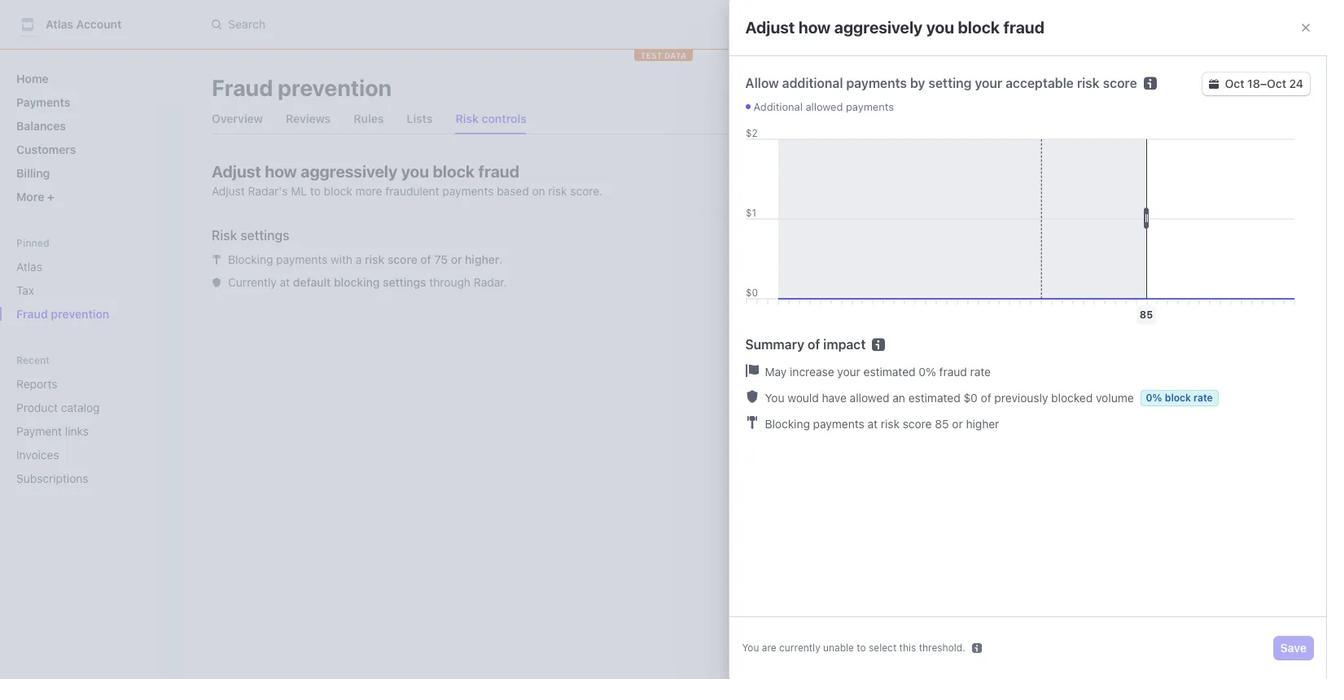 Task type: locate. For each thing, give the bounding box(es) containing it.
$0
[[964, 391, 978, 405]]

how inside adjust how aggressively you block fraud adjust radar's ml to block more fraudulent payments based on risk score.
[[265, 162, 297, 181]]

radar.
[[474, 275, 507, 289]]

adjust up radar's
[[212, 162, 261, 181]]

75
[[435, 253, 448, 266]]

1 horizontal spatial atlas
[[46, 17, 73, 31]]

impact
[[824, 337, 866, 352]]

allowed
[[806, 100, 844, 113], [850, 391, 890, 405]]

atlas left the account
[[46, 17, 73, 31]]

tax link
[[10, 277, 166, 304]]

higher down $0
[[967, 417, 1000, 431]]

fraud prevention up reviews
[[212, 74, 392, 101]]

0 vertical spatial rate
[[971, 365, 991, 379]]

1 horizontal spatial settings
[[383, 275, 427, 289]]

adjust left radar's
[[212, 184, 245, 198]]

0 vertical spatial adjust
[[746, 18, 795, 37]]

payments left by
[[847, 76, 908, 90]]

0 vertical spatial settings
[[241, 228, 290, 243]]

0 horizontal spatial oct
[[1226, 77, 1245, 90]]

0% right volume
[[1147, 392, 1163, 404]]

0 vertical spatial you
[[927, 18, 955, 37]]

0 vertical spatial you
[[765, 391, 785, 405]]

allow inside allow more payments button
[[1023, 230, 1053, 244]]

risk up currently
[[212, 228, 237, 243]]

through
[[430, 275, 471, 289]]

risk for risk settings
[[212, 228, 237, 243]]

allow for allow additional payments by setting your acceptable risk score
[[746, 76, 779, 90]]

oct
[[1226, 77, 1245, 90], [1268, 77, 1287, 90]]

1 vertical spatial of
[[808, 337, 821, 352]]

data
[[665, 51, 687, 60]]

reviews
[[286, 112, 331, 125]]

settings down blocking payments with a risk score of 75 or higher . at the left of the page
[[383, 275, 427, 289]]

balances
[[16, 119, 66, 133]]

0 vertical spatial atlas
[[46, 17, 73, 31]]

1 vertical spatial estimated
[[909, 391, 961, 405]]

tab list
[[205, 104, 1263, 134]]

1 vertical spatial settings
[[383, 275, 427, 289]]

to right "ml"
[[310, 184, 321, 198]]

0 horizontal spatial or
[[451, 253, 462, 266]]

1 vertical spatial how
[[265, 162, 297, 181]]

0 vertical spatial allow
[[746, 76, 779, 90]]

0 horizontal spatial risk
[[212, 228, 237, 243]]

aggressively
[[301, 162, 398, 181]]

atlas link
[[10, 253, 166, 280]]

prevention up reviews
[[278, 74, 392, 101]]

blocking payments at risk score 85 or higher
[[765, 417, 1000, 431]]

1 vertical spatial higher
[[967, 417, 1000, 431]]

settings down radar's
[[241, 228, 290, 243]]

prevention down the tax link
[[51, 307, 109, 321]]

1 vertical spatial to
[[857, 642, 867, 654]]

1 vertical spatial atlas
[[16, 260, 42, 274]]

18
[[1248, 77, 1261, 90]]

1 horizontal spatial blocking
[[765, 417, 811, 431]]

default
[[293, 275, 331, 289]]

volume
[[1097, 391, 1135, 405]]

fraud up acceptable
[[1004, 18, 1045, 37]]

you for you would have allowed an estimated $0 of previously blocked volume
[[765, 391, 785, 405]]

adjust up additional
[[746, 18, 795, 37]]

0 horizontal spatial atlas
[[16, 260, 42, 274]]

block up fraudulent
[[433, 162, 475, 181]]

risk down an
[[881, 417, 900, 431]]

invoices
[[16, 448, 59, 462]]

of up increase
[[808, 337, 821, 352]]

save button
[[1275, 637, 1314, 660]]

atlas inside button
[[46, 17, 73, 31]]

higher up radar.
[[465, 253, 500, 266]]

atlas for atlas account
[[46, 17, 73, 31]]

test data
[[641, 51, 687, 60]]

lists
[[407, 112, 433, 125]]

1 horizontal spatial 0%
[[1147, 392, 1163, 404]]

fraud prevention down the tax link
[[16, 307, 109, 321]]

overview link
[[205, 108, 270, 130]]

1 horizontal spatial allow
[[1023, 230, 1053, 244]]

1 vertical spatial fraud prevention
[[16, 307, 109, 321]]

estimated up an
[[864, 365, 916, 379]]

1 horizontal spatial or
[[953, 417, 964, 431]]

how up additional
[[799, 18, 831, 37]]

1 vertical spatial 0%
[[1147, 392, 1163, 404]]

at left the default
[[280, 275, 290, 289]]

0 vertical spatial blocking
[[228, 253, 273, 266]]

score left '75'
[[388, 253, 418, 266]]

0 horizontal spatial to
[[310, 184, 321, 198]]

at down may increase your estimated 0% fraud rate
[[868, 417, 878, 431]]

fraud inside adjust how aggressively you block fraud adjust radar's ml to block more fraudulent payments based on risk score.
[[479, 162, 520, 181]]

1 vertical spatial allow
[[1023, 230, 1053, 244]]

oct 18 – oct 24
[[1226, 77, 1304, 90]]

risk inside adjust how aggressively you block fraud adjust radar's ml to block more fraudulent payments based on risk score.
[[549, 184, 567, 198]]

blocking
[[334, 275, 380, 289]]

fraud up you would have allowed an estimated $0 of previously blocked volume
[[940, 365, 968, 379]]

2 vertical spatial of
[[981, 391, 992, 405]]

0 horizontal spatial allowed
[[806, 100, 844, 113]]

would
[[788, 391, 819, 405]]

1 vertical spatial adjust
[[212, 162, 261, 181]]

of left '75'
[[421, 253, 432, 266]]

0%
[[919, 365, 937, 379], [1147, 392, 1163, 404]]

0 horizontal spatial prevention
[[51, 307, 109, 321]]

1 horizontal spatial oct
[[1268, 77, 1287, 90]]

0 horizontal spatial fraud
[[16, 307, 48, 321]]

score down an
[[903, 417, 932, 431]]

2 horizontal spatial more
[[1196, 230, 1224, 244]]

2 horizontal spatial score
[[1104, 76, 1138, 90]]

0 horizontal spatial higher
[[465, 253, 500, 266]]

fraud
[[1004, 18, 1045, 37], [479, 162, 520, 181], [1227, 230, 1256, 244], [940, 365, 968, 379]]

blocking down would
[[765, 417, 811, 431]]

allowed down additional
[[806, 100, 844, 113]]

0 vertical spatial how
[[799, 18, 831, 37]]

1 horizontal spatial fraud
[[212, 74, 273, 101]]

0 horizontal spatial how
[[265, 162, 297, 181]]

aggresively
[[835, 18, 923, 37]]

block
[[958, 18, 1001, 37], [433, 162, 475, 181], [324, 184, 353, 198], [1166, 392, 1192, 404]]

allowed down may increase your estimated 0% fraud rate
[[850, 391, 890, 405]]

controls
[[482, 112, 527, 125]]

1 horizontal spatial more
[[1056, 230, 1084, 244]]

payments left based
[[443, 184, 494, 198]]

payments left block
[[1087, 230, 1141, 244]]

higher
[[465, 253, 500, 266], [967, 417, 1000, 431]]

more inside button
[[1056, 230, 1084, 244]]

settings
[[241, 228, 290, 243], [383, 275, 427, 289]]

threshold.
[[920, 642, 966, 654]]

fraud
[[212, 74, 273, 101], [16, 307, 48, 321]]

you
[[765, 391, 785, 405], [743, 642, 760, 654]]

0 vertical spatial to
[[310, 184, 321, 198]]

1 horizontal spatial prevention
[[278, 74, 392, 101]]

1 horizontal spatial higher
[[967, 417, 1000, 431]]

you left are
[[743, 642, 760, 654]]

of right $0
[[981, 391, 992, 405]]

estimated right an
[[909, 391, 961, 405]]

you inside adjust how aggressively you block fraud adjust radar's ml to block more fraudulent payments based on risk score.
[[401, 162, 429, 181]]

1 horizontal spatial how
[[799, 18, 831, 37]]

0 horizontal spatial settings
[[241, 228, 290, 243]]

risk
[[456, 112, 479, 125], [212, 228, 237, 243]]

0 horizontal spatial you
[[401, 162, 429, 181]]

0% up you would have allowed an estimated $0 of previously blocked volume
[[919, 365, 937, 379]]

summary of impact
[[746, 337, 866, 352]]

risk inside risk controls link
[[456, 112, 479, 125]]

you left developers
[[927, 18, 955, 37]]

fraud right block
[[1227, 230, 1256, 244]]

to inside adjust how aggressively you block fraud adjust radar's ml to block more fraudulent payments based on risk score.
[[310, 184, 321, 198]]

more inside adjust how aggressively you block fraud adjust radar's ml to block more fraudulent payments based on risk score.
[[356, 184, 383, 198]]

oct left '24'
[[1268, 77, 1287, 90]]

score right acceptable
[[1104, 76, 1138, 90]]

billing
[[16, 166, 50, 180]]

score
[[1104, 76, 1138, 90], [388, 253, 418, 266], [903, 417, 932, 431]]

pinned navigation links element
[[10, 236, 166, 328]]

0 horizontal spatial of
[[421, 253, 432, 266]]

additional
[[783, 76, 844, 90]]

0 horizontal spatial at
[[280, 275, 290, 289]]

1 vertical spatial you
[[401, 162, 429, 181]]

1 horizontal spatial allowed
[[850, 391, 890, 405]]

1 vertical spatial 85
[[936, 417, 950, 431]]

risk right a
[[365, 253, 385, 266]]

an
[[893, 391, 906, 405]]

1 vertical spatial your
[[838, 365, 861, 379]]

0 horizontal spatial 85
[[936, 417, 950, 431]]

prevention
[[278, 74, 392, 101], [51, 307, 109, 321]]

allow
[[746, 76, 779, 90], [1023, 230, 1053, 244]]

0 vertical spatial risk
[[456, 112, 479, 125]]

based
[[497, 184, 529, 198]]

prevention inside pinned element
[[51, 307, 109, 321]]

oct left 18
[[1226, 77, 1245, 90]]

at
[[280, 275, 290, 289], [868, 417, 878, 431]]

how up radar's
[[265, 162, 297, 181]]

fraud up 'overview'
[[212, 74, 273, 101]]

0 vertical spatial at
[[280, 275, 290, 289]]

blocking up currently
[[228, 253, 273, 266]]

acceptable
[[1006, 76, 1074, 90]]

account
[[76, 17, 122, 31]]

currently
[[228, 275, 277, 289]]

block right volume
[[1166, 392, 1192, 404]]

1 vertical spatial risk
[[212, 228, 237, 243]]

1 vertical spatial you
[[743, 642, 760, 654]]

more inside "button"
[[1196, 230, 1224, 244]]

1 vertical spatial fraud
[[16, 307, 48, 321]]

0 horizontal spatial score
[[388, 253, 418, 266]]

1 horizontal spatial your
[[975, 76, 1003, 90]]

1 horizontal spatial at
[[868, 417, 878, 431]]

1 horizontal spatial to
[[857, 642, 867, 654]]

may increase your estimated 0% fraud rate
[[765, 365, 991, 379]]

1 horizontal spatial you
[[927, 18, 955, 37]]

atlas inside 'link'
[[16, 260, 42, 274]]

0 vertical spatial prevention
[[278, 74, 392, 101]]

your down impact
[[838, 365, 861, 379]]

or
[[451, 253, 462, 266], [953, 417, 964, 431]]

0 horizontal spatial your
[[838, 365, 861, 379]]

how
[[799, 18, 831, 37], [265, 162, 297, 181]]

atlas down the pinned
[[16, 260, 42, 274]]

1 horizontal spatial score
[[903, 417, 932, 431]]

risk right on
[[549, 184, 567, 198]]

you
[[927, 18, 955, 37], [401, 162, 429, 181]]

payments
[[847, 76, 908, 90], [846, 100, 895, 113], [443, 184, 494, 198], [1087, 230, 1141, 244], [276, 253, 328, 266], [814, 417, 865, 431]]

0 horizontal spatial you
[[743, 642, 760, 654]]

fraud down 'tax'
[[16, 307, 48, 321]]

payments
[[16, 95, 70, 109]]

risk settings
[[212, 228, 290, 243]]

2 horizontal spatial of
[[981, 391, 992, 405]]

0 horizontal spatial allow
[[746, 76, 779, 90]]

1 vertical spatial rate
[[1194, 392, 1214, 404]]

or down you would have allowed an estimated $0 of previously blocked volume
[[953, 417, 964, 431]]

risk left controls
[[456, 112, 479, 125]]

product catalog link
[[10, 394, 143, 421]]

to left select
[[857, 642, 867, 654]]

2 oct from the left
[[1268, 77, 1287, 90]]

0% block rate
[[1147, 392, 1214, 404]]

fraud prevention link
[[10, 301, 166, 328]]

atlas
[[46, 17, 73, 31], [16, 260, 42, 274]]

block up setting
[[958, 18, 1001, 37]]

your right setting
[[975, 76, 1003, 90]]

1 horizontal spatial risk
[[456, 112, 479, 125]]

you down "may"
[[765, 391, 785, 405]]

risk
[[1078, 76, 1100, 90], [549, 184, 567, 198], [365, 253, 385, 266], [881, 417, 900, 431]]

mode
[[1068, 17, 1098, 31]]

to
[[310, 184, 321, 198], [857, 642, 867, 654]]

0 vertical spatial or
[[451, 253, 462, 266]]

0 horizontal spatial 0%
[[919, 365, 937, 379]]

85
[[1140, 309, 1154, 321], [936, 417, 950, 431]]

0 horizontal spatial blocking
[[228, 253, 273, 266]]

or right '75'
[[451, 253, 462, 266]]

you up fraudulent
[[401, 162, 429, 181]]

fraud up based
[[479, 162, 520, 181]]

test
[[1042, 17, 1065, 31]]

atlas account button
[[16, 13, 138, 36]]

1 horizontal spatial fraud prevention
[[212, 74, 392, 101]]

1 horizontal spatial you
[[765, 391, 785, 405]]

1 vertical spatial prevention
[[51, 307, 109, 321]]

of
[[421, 253, 432, 266], [808, 337, 821, 352], [981, 391, 992, 405]]

0 horizontal spatial more
[[356, 184, 383, 198]]

0 vertical spatial fraud
[[212, 74, 273, 101]]

fraud prevention
[[212, 74, 392, 101], [16, 307, 109, 321]]

billing link
[[10, 160, 166, 187]]

1 horizontal spatial of
[[808, 337, 821, 352]]

0 vertical spatial estimated
[[864, 365, 916, 379]]

1 horizontal spatial 85
[[1140, 309, 1154, 321]]



Task type: vqa. For each thing, say whether or not it's contained in the screenshot.
or
yes



Task type: describe. For each thing, give the bounding box(es) containing it.
fraud prevention inside pinned element
[[16, 307, 109, 321]]

adjust how aggresively you block fraud
[[746, 18, 1045, 37]]

additional allowed payments
[[754, 100, 895, 113]]

links
[[65, 424, 89, 438]]

summary
[[746, 337, 805, 352]]

fraud for adjust how aggresively you block fraud
[[1004, 18, 1045, 37]]

allow for allow more payments
[[1023, 230, 1053, 244]]

unable
[[824, 642, 855, 654]]

risk right acceptable
[[1078, 76, 1100, 90]]

1 oct from the left
[[1226, 77, 1245, 90]]

have
[[822, 391, 847, 405]]

currently
[[780, 642, 821, 654]]

1 vertical spatial or
[[953, 417, 964, 431]]

atlas account
[[46, 17, 122, 31]]

pinned
[[16, 237, 49, 249]]

.
[[500, 253, 503, 266]]

adjust how aggressively you block fraud adjust radar's ml to block more fraudulent payments based on risk score.
[[212, 162, 603, 198]]

this
[[900, 642, 917, 654]]

reviews link
[[279, 108, 337, 130]]

–
[[1261, 77, 1268, 90]]

subscriptions link
[[10, 465, 143, 492]]

recent
[[16, 354, 50, 367]]

product catalog
[[16, 401, 100, 415]]

allow more payments
[[1023, 230, 1141, 244]]

invoices link
[[10, 442, 143, 468]]

are
[[762, 642, 777, 654]]

allow additional payments by setting your acceptable risk score
[[746, 76, 1138, 90]]

pinned element
[[10, 253, 166, 328]]

catalog
[[61, 401, 100, 415]]

0 vertical spatial fraud prevention
[[212, 74, 392, 101]]

customers
[[16, 143, 76, 156]]

24
[[1290, 77, 1304, 90]]

tab list containing overview
[[205, 104, 1263, 134]]

subscriptions
[[16, 472, 88, 486]]

fraudulent
[[386, 184, 440, 198]]

block more fraud button
[[1156, 226, 1263, 248]]

core navigation links element
[[10, 65, 166, 210]]

payments down have
[[814, 417, 865, 431]]

score.
[[571, 184, 603, 198]]

may
[[765, 365, 787, 379]]

blocking for blocking payments at risk score 85 or higher
[[765, 417, 811, 431]]

reports
[[16, 377, 57, 391]]

fraud inside "button"
[[1227, 230, 1256, 244]]

currently at default blocking settings through radar.
[[228, 275, 507, 289]]

2 vertical spatial adjust
[[212, 184, 245, 198]]

home link
[[10, 65, 166, 92]]

rules
[[354, 112, 384, 125]]

with
[[331, 253, 353, 266]]

more for block more fraud
[[1196, 230, 1224, 244]]

more for allow more payments
[[1056, 230, 1084, 244]]

svg image
[[1210, 79, 1219, 89]]

adjust for adjust how aggresively you block fraud
[[746, 18, 795, 37]]

payments inside adjust how aggressively you block fraud adjust radar's ml to block more fraudulent payments based on risk score.
[[443, 184, 494, 198]]

overview
[[212, 112, 263, 125]]

test mode
[[1042, 17, 1098, 31]]

block more fraud
[[1162, 230, 1256, 244]]

block down aggressively
[[324, 184, 353, 198]]

0 vertical spatial 85
[[1140, 309, 1154, 321]]

balances link
[[10, 112, 166, 139]]

1 vertical spatial at
[[868, 417, 878, 431]]

payments up the default
[[276, 253, 328, 266]]

recent element
[[0, 371, 179, 492]]

how for aggresively
[[799, 18, 831, 37]]

2 vertical spatial score
[[903, 417, 932, 431]]

you for aggressively
[[401, 162, 429, 181]]

0 vertical spatial higher
[[465, 253, 500, 266]]

more button
[[10, 183, 166, 210]]

allow more payments button
[[1017, 226, 1148, 248]]

increase
[[790, 365, 835, 379]]

1 vertical spatial allowed
[[850, 391, 890, 405]]

radar's
[[248, 184, 288, 198]]

previously
[[995, 391, 1049, 405]]

ml
[[291, 184, 307, 198]]

0 vertical spatial allowed
[[806, 100, 844, 113]]

risk controls link
[[449, 108, 534, 130]]

risk for risk controls
[[456, 112, 479, 125]]

payment links
[[16, 424, 89, 438]]

by
[[911, 76, 926, 90]]

0 vertical spatial score
[[1104, 76, 1138, 90]]

fraud for adjust how aggressively you block fraud adjust radar's ml to block more fraudulent payments based on risk score.
[[479, 162, 520, 181]]

you for aggresively
[[927, 18, 955, 37]]

blocking for blocking payments with a risk score of 75 or higher .
[[228, 253, 273, 266]]

recent navigation links element
[[0, 354, 179, 492]]

setting
[[929, 76, 972, 90]]

blocked
[[1052, 391, 1094, 405]]

block
[[1162, 230, 1193, 244]]

payment
[[16, 424, 62, 438]]

fraud inside pinned element
[[16, 307, 48, 321]]

Search search field
[[202, 9, 662, 40]]

payments down allow additional payments by setting your acceptable risk score
[[846, 100, 895, 113]]

0 vertical spatial your
[[975, 76, 1003, 90]]

0 vertical spatial of
[[421, 253, 432, 266]]

you are currently unable to select this threshold.
[[743, 642, 966, 654]]

a
[[356, 253, 362, 266]]

select
[[869, 642, 897, 654]]

payments link
[[10, 89, 166, 116]]

fraud for may increase your estimated 0% fraud rate
[[940, 365, 968, 379]]

1 vertical spatial score
[[388, 253, 418, 266]]

0 horizontal spatial rate
[[971, 365, 991, 379]]

save
[[1281, 641, 1308, 655]]

you would have allowed an estimated $0 of previously blocked volume
[[765, 391, 1135, 405]]

search
[[228, 17, 266, 31]]

blocking payments with a risk score of 75 or higher .
[[228, 253, 503, 266]]

lists link
[[400, 108, 440, 130]]

you for you are currently unable to select this threshold.
[[743, 642, 760, 654]]

how for aggressively
[[265, 162, 297, 181]]

tax
[[16, 284, 34, 297]]

atlas for atlas
[[16, 260, 42, 274]]

test
[[641, 51, 663, 60]]

1 horizontal spatial rate
[[1194, 392, 1214, 404]]

reports link
[[10, 371, 143, 398]]

payment links link
[[10, 418, 143, 445]]

developers
[[961, 17, 1022, 31]]

0 vertical spatial 0%
[[919, 365, 937, 379]]

more
[[16, 190, 47, 204]]

risk controls
[[456, 112, 527, 125]]

adjust for adjust how aggressively you block fraud adjust radar's ml to block more fraudulent payments based on risk score.
[[212, 162, 261, 181]]

on
[[532, 184, 546, 198]]

payments inside button
[[1087, 230, 1141, 244]]



